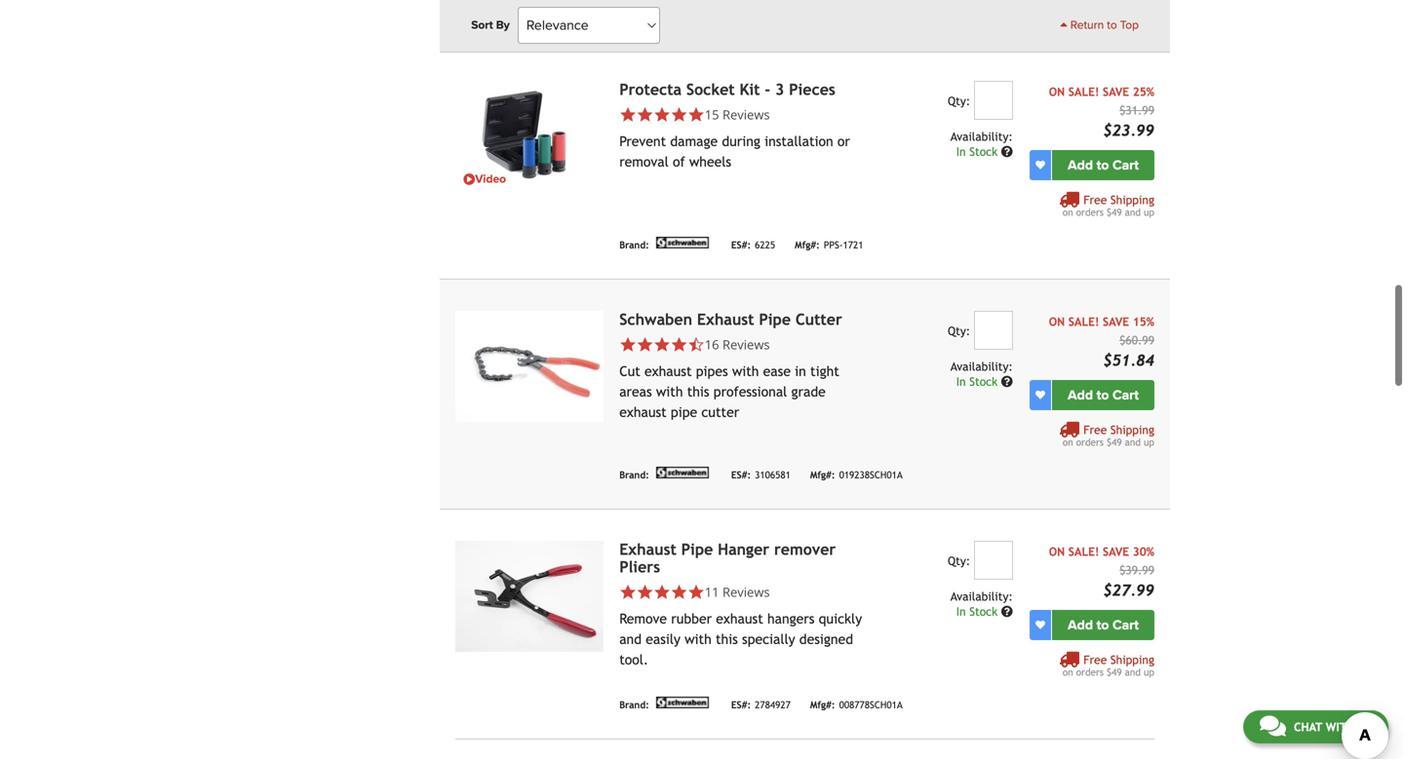 Task type: vqa. For each thing, say whether or not it's contained in the screenshot.
second "pricing" from the bottom of the page
no



Task type: describe. For each thing, give the bounding box(es) containing it.
schwaben - corporate logo image for exhaust
[[653, 697, 712, 709]]

availability: for $27.99
[[950, 590, 1013, 603]]

hangers
[[767, 611, 815, 627]]

add for $23.99
[[1068, 157, 1093, 173]]

of
[[673, 154, 685, 169]]

schwaben exhaust pipe cutter link
[[619, 310, 842, 328]]

qty: for schwaben exhaust pipe cutter
[[948, 324, 970, 338]]

2 11 reviews link from the left
[[705, 583, 770, 601]]

schwaben exhaust pipe cutter
[[619, 310, 842, 328]]

reviews for kit
[[722, 106, 770, 123]]

$49 for $27.99
[[1107, 667, 1122, 678]]

-
[[765, 80, 770, 98]]

chat with us link
[[1243, 711, 1389, 744]]

$49 for $23.99
[[1107, 207, 1122, 218]]

return to top
[[1067, 18, 1139, 32]]

and for protecta socket kit - 3 pieces
[[1125, 207, 1141, 218]]

grade
[[791, 384, 826, 400]]

free for $51.84
[[1084, 423, 1107, 437]]

kit
[[740, 80, 760, 98]]

1 vertical spatial exhaust
[[619, 404, 667, 420]]

rubber
[[671, 611, 712, 627]]

15%
[[1133, 315, 1154, 328]]

es#6225 - pps-1721 - protecta socket kit - 3 pieces - prevent damage during installation or removal of wheels - schwaben - audi bmw volkswagen mercedes benz mini porsche image
[[456, 81, 604, 192]]

caret up image
[[1060, 19, 1067, 30]]

easily
[[646, 632, 681, 647]]

cart for $27.99
[[1113, 617, 1139, 634]]

stock for $27.99
[[969, 605, 998, 619]]

$31.99
[[1120, 103, 1154, 117]]

pps-
[[824, 239, 843, 251]]

es#: 3106581
[[731, 470, 791, 481]]

chat with us
[[1294, 721, 1372, 734]]

add to cart button for $27.99
[[1052, 610, 1154, 640]]

tight
[[810, 364, 839, 379]]

availability: for $23.99
[[950, 130, 1013, 143]]

mfg#: 008778sch01a
[[810, 700, 903, 711]]

add for $51.84
[[1068, 387, 1093, 403]]

remover
[[774, 540, 836, 559]]

3
[[775, 80, 784, 98]]

shipping for $23.99
[[1110, 193, 1154, 207]]

on for $27.99
[[1063, 667, 1073, 678]]

remove rubber exhaust hangers quickly and easily with this specially designed tool.
[[619, 611, 862, 668]]

1 11 reviews link from the left
[[619, 583, 871, 601]]

on sale!                         save 25% $31.99 $23.99
[[1049, 85, 1154, 139]]

on for $51.84
[[1063, 437, 1073, 448]]

es#3106581 - 019238sch01a - schwaben exhaust pipe cutter - cut exhaust pipes with ease in tight areas with this professional grade exhaust pipe cutter - schwaben - audi bmw volkswagen mercedes benz mini porsche image
[[456, 311, 604, 422]]

specially
[[742, 632, 795, 647]]

top
[[1120, 18, 1139, 32]]

to for $27.99
[[1097, 617, 1109, 634]]

pipes
[[696, 364, 728, 379]]

1 15 reviews link from the left
[[619, 106, 871, 123]]

schwaben
[[619, 310, 692, 328]]

areas
[[619, 384, 652, 400]]

11
[[705, 583, 719, 601]]

on sale!                         save 30% $39.99 $27.99
[[1049, 545, 1154, 599]]

half star image
[[688, 336, 705, 353]]

prevent
[[619, 133, 666, 149]]

protecta
[[619, 80, 682, 98]]

on for $27.99
[[1049, 545, 1065, 559]]

cart for $23.99
[[1113, 157, 1139, 173]]

in for protecta socket kit - 3 pieces
[[956, 145, 966, 158]]

ease
[[763, 364, 791, 379]]

on for $23.99
[[1063, 207, 1073, 218]]

sale! for $51.84
[[1068, 315, 1099, 328]]

11 reviews
[[705, 583, 770, 601]]

1 vertical spatial mfg#:
[[810, 470, 835, 481]]

pliers
[[619, 558, 660, 576]]

orders for $27.99
[[1076, 667, 1104, 678]]

1 brand: from the top
[[619, 9, 649, 21]]

es#: for 3
[[731, 239, 751, 251]]

designed
[[799, 632, 853, 647]]

$39.99
[[1120, 563, 1154, 577]]

save for $51.84
[[1103, 315, 1129, 328]]

1 horizontal spatial exhaust
[[697, 310, 754, 328]]

$51.84
[[1103, 351, 1154, 369]]

pipe inside exhaust pipe hanger remover pliers
[[681, 540, 713, 559]]

add to cart button for $51.84
[[1052, 380, 1154, 410]]

free for $23.99
[[1084, 193, 1107, 207]]

with up pipe
[[656, 384, 683, 400]]

wheels
[[689, 154, 731, 169]]

25%
[[1133, 85, 1154, 98]]

and for schwaben exhaust pipe cutter
[[1125, 437, 1141, 448]]

add to cart for $27.99
[[1068, 617, 1139, 634]]

2 es#: from the top
[[731, 470, 751, 481]]

orders for $51.84
[[1076, 437, 1104, 448]]

brand: for protecta
[[619, 239, 649, 251]]

16
[[705, 336, 719, 353]]

15
[[705, 106, 719, 123]]

or
[[837, 133, 850, 149]]

mfg#: 019238sch01a
[[810, 470, 903, 481]]

0 vertical spatial exhaust
[[645, 364, 692, 379]]

2784927
[[755, 700, 791, 711]]

professional
[[714, 384, 787, 400]]

tool.
[[619, 652, 648, 668]]

brand: for exhaust
[[619, 700, 649, 711]]

in stock for $27.99
[[956, 605, 1001, 619]]

hanger
[[718, 540, 769, 559]]

cutter
[[795, 310, 842, 328]]

comments image
[[1260, 715, 1286, 738]]

2 15 reviews link from the left
[[705, 106, 770, 123]]

on sale!                         save 15% $60.99 $51.84
[[1049, 315, 1154, 369]]

quickly
[[819, 611, 862, 627]]

schwaben - corporate logo image for protecta
[[653, 237, 712, 248]]

us
[[1358, 721, 1372, 734]]

15 reviews
[[705, 106, 770, 123]]

by
[[496, 18, 510, 32]]

protecta socket kit - 3 pieces
[[619, 80, 835, 98]]



Task type: locate. For each thing, give the bounding box(es) containing it.
schwaben - corporate logo image
[[653, 7, 712, 18], [653, 237, 712, 248], [653, 467, 712, 479], [653, 697, 712, 709]]

reviews down schwaben exhaust pipe cutter link
[[722, 336, 770, 353]]

up for $51.84
[[1144, 437, 1154, 448]]

stock for $51.84
[[969, 375, 998, 388]]

stock
[[969, 145, 998, 158], [969, 375, 998, 388], [969, 605, 998, 619]]

2 vertical spatial in stock
[[956, 605, 1001, 619]]

schwaben - corporate logo image up socket
[[653, 7, 712, 18]]

es#2784927 - 008778sch01a - exhaust pipe hanger remover pliers  - remove rubber exhaust hangers quickly and easily with this specially designed tool. - schwaben - audi bmw volkswagen mercedes benz mini porsche image
[[456, 541, 604, 652]]

1 stock from the top
[[969, 145, 998, 158]]

in
[[795, 364, 806, 379]]

with
[[732, 364, 759, 379], [656, 384, 683, 400], [685, 632, 712, 647], [1326, 721, 1354, 734]]

16 reviews
[[705, 336, 770, 353]]

1 up from the top
[[1144, 207, 1154, 218]]

6225
[[755, 239, 775, 251]]

save left the 25%
[[1103, 85, 1129, 98]]

2 on from the top
[[1063, 437, 1073, 448]]

in for schwaben exhaust pipe cutter
[[956, 375, 966, 388]]

0 horizontal spatial this
[[687, 384, 709, 400]]

free shipping on orders $49 and up for $23.99
[[1063, 193, 1154, 218]]

1 vertical spatial reviews
[[722, 336, 770, 353]]

0 vertical spatial add to cart button
[[1052, 150, 1154, 180]]

sale! for $23.99
[[1068, 85, 1099, 98]]

and down $27.99
[[1125, 667, 1141, 678]]

2 qty: from the top
[[948, 324, 970, 338]]

0 vertical spatial exhaust
[[697, 310, 754, 328]]

2 orders from the top
[[1076, 437, 1104, 448]]

$23.99
[[1103, 121, 1154, 139]]

0 vertical spatial add
[[1068, 157, 1093, 173]]

0 vertical spatial on
[[1049, 85, 1065, 98]]

1 vertical spatial free
[[1084, 423, 1107, 437]]

1 shipping from the top
[[1110, 193, 1154, 207]]

1 on from the top
[[1049, 85, 1065, 98]]

2 vertical spatial exhaust
[[716, 611, 763, 627]]

0 vertical spatial in
[[956, 145, 966, 158]]

2 vertical spatial qty:
[[948, 554, 970, 568]]

3 add to cart from the top
[[1068, 617, 1139, 634]]

1 free from the top
[[1084, 193, 1107, 207]]

add to cart for $51.84
[[1068, 387, 1139, 403]]

star image
[[619, 106, 636, 123], [653, 106, 671, 123], [619, 336, 636, 353], [636, 336, 653, 353], [653, 336, 671, 353], [619, 584, 636, 601], [636, 584, 653, 601], [653, 584, 671, 601], [671, 584, 688, 601]]

3 brand: from the top
[[619, 470, 649, 481]]

1 vertical spatial pipe
[[681, 540, 713, 559]]

cart down $51.84 on the top of the page
[[1113, 387, 1139, 403]]

brand: for schwaben
[[619, 470, 649, 481]]

1 horizontal spatial this
[[716, 632, 738, 647]]

sale! left '15%' on the right top of the page
[[1068, 315, 1099, 328]]

free shipping on orders $49 and up down $51.84 on the top of the page
[[1063, 423, 1154, 448]]

with down rubber
[[685, 632, 712, 647]]

$49 down $23.99
[[1107, 207, 1122, 218]]

add to cart down $51.84 on the top of the page
[[1068, 387, 1139, 403]]

cart down $23.99
[[1113, 157, 1139, 173]]

add to cart down $27.99
[[1068, 617, 1139, 634]]

cut exhaust pipes with ease in tight areas with this professional grade exhaust pipe cutter
[[619, 364, 839, 420]]

3 availability: from the top
[[950, 590, 1013, 603]]

pipe
[[671, 404, 697, 420]]

star image
[[636, 106, 653, 123], [671, 106, 688, 123], [688, 106, 705, 123], [671, 336, 688, 353], [688, 584, 705, 601]]

1 16 reviews link from the left
[[619, 336, 871, 353]]

1 save from the top
[[1103, 85, 1129, 98]]

and down $51.84 on the top of the page
[[1125, 437, 1141, 448]]

1 vertical spatial in
[[956, 375, 966, 388]]

es#: 2784927
[[731, 700, 791, 711]]

on inside on sale!                         save 15% $60.99 $51.84
[[1049, 315, 1065, 328]]

0 horizontal spatial exhaust
[[619, 540, 677, 559]]

add to wish list image for $27.99
[[1036, 620, 1045, 630]]

on
[[1049, 85, 1065, 98], [1049, 315, 1065, 328], [1049, 545, 1065, 559]]

brand: down areas
[[619, 470, 649, 481]]

cutter
[[701, 404, 739, 420]]

3 in stock from the top
[[956, 605, 1001, 619]]

and up tool.
[[619, 632, 642, 647]]

es#: left 6225
[[731, 239, 751, 251]]

0 vertical spatial sale!
[[1068, 85, 1099, 98]]

1 vertical spatial cart
[[1113, 387, 1139, 403]]

remove
[[619, 611, 667, 627]]

this left specially at the bottom right of the page
[[716, 632, 738, 647]]

to left top on the right top of page
[[1107, 18, 1117, 32]]

to for $23.99
[[1097, 157, 1109, 173]]

up down $23.99
[[1144, 207, 1154, 218]]

1 orders from the top
[[1076, 207, 1104, 218]]

free
[[1084, 193, 1107, 207], [1084, 423, 1107, 437], [1084, 653, 1107, 667]]

installation
[[765, 133, 833, 149]]

1 vertical spatial orders
[[1076, 437, 1104, 448]]

brand: up schwaben
[[619, 239, 649, 251]]

reviews for hanger
[[722, 583, 770, 601]]

add to cart
[[1068, 157, 1139, 173], [1068, 387, 1139, 403], [1068, 617, 1139, 634]]

save left 30%
[[1103, 545, 1129, 559]]

free down $51.84 on the top of the page
[[1084, 423, 1107, 437]]

pipe
[[759, 310, 791, 328], [681, 540, 713, 559]]

during
[[722, 133, 760, 149]]

3 add from the top
[[1068, 617, 1093, 634]]

schwaben - corporate logo image left es#: 6225
[[653, 237, 712, 248]]

2 vertical spatial reviews
[[722, 583, 770, 601]]

3 stock from the top
[[969, 605, 998, 619]]

save for $23.99
[[1103, 85, 1129, 98]]

0 vertical spatial free
[[1084, 193, 1107, 207]]

0 vertical spatial es#:
[[731, 239, 751, 251]]

in for exhaust pipe hanger remover pliers
[[956, 605, 966, 619]]

0 vertical spatial availability:
[[950, 130, 1013, 143]]

es#: 6225
[[731, 239, 775, 251]]

exhaust up 16 reviews
[[697, 310, 754, 328]]

2 vertical spatial add to cart button
[[1052, 610, 1154, 640]]

1 in from the top
[[956, 145, 966, 158]]

availability: for $51.84
[[950, 360, 1013, 373]]

0 vertical spatial add to cart
[[1068, 157, 1139, 173]]

1 availability: from the top
[[950, 130, 1013, 143]]

to down $51.84 on the top of the page
[[1097, 387, 1109, 403]]

3 orders from the top
[[1076, 667, 1104, 678]]

shipping for $51.84
[[1110, 423, 1154, 437]]

sort
[[471, 18, 493, 32]]

3 $49 from the top
[[1107, 667, 1122, 678]]

and down $23.99
[[1125, 207, 1141, 218]]

1 schwaben - corporate logo image from the top
[[653, 7, 712, 18]]

mfg#: left 008778sch01a
[[810, 700, 835, 711]]

3 cart from the top
[[1113, 617, 1139, 634]]

mfg#: pps-1721
[[795, 239, 863, 251]]

damage
[[670, 133, 718, 149]]

019238sch01a
[[839, 470, 903, 481]]

question circle image for $51.84
[[1001, 376, 1013, 387]]

exhaust right 'cut'
[[645, 364, 692, 379]]

up for $27.99
[[1144, 667, 1154, 678]]

0 vertical spatial shipping
[[1110, 193, 1154, 207]]

1 vertical spatial es#:
[[731, 470, 751, 481]]

reviews down kit
[[722, 106, 770, 123]]

1 free shipping on orders $49 and up from the top
[[1063, 193, 1154, 218]]

reviews for pipe
[[722, 336, 770, 353]]

free shipping on orders $49 and up down $23.99
[[1063, 193, 1154, 218]]

on
[[1063, 207, 1073, 218], [1063, 437, 1073, 448], [1063, 667, 1073, 678]]

2 availability: from the top
[[950, 360, 1013, 373]]

1721
[[843, 239, 863, 251]]

2 vertical spatial $49
[[1107, 667, 1122, 678]]

in stock for $51.84
[[956, 375, 1001, 388]]

2 question circle image from the top
[[1001, 606, 1013, 618]]

exhaust pipe hanger remover pliers
[[619, 540, 836, 576]]

3 free shipping on orders $49 and up from the top
[[1063, 653, 1154, 678]]

this down pipes
[[687, 384, 709, 400]]

save inside on sale!                         save 15% $60.99 $51.84
[[1103, 315, 1129, 328]]

add to wish list image
[[1036, 160, 1045, 170], [1036, 620, 1045, 630]]

reviews
[[722, 106, 770, 123], [722, 336, 770, 353], [722, 583, 770, 601]]

add right add to wish list icon
[[1068, 387, 1093, 403]]

1 add to cart from the top
[[1068, 157, 1139, 173]]

add to wish list image for $23.99
[[1036, 160, 1045, 170]]

3 save from the top
[[1103, 545, 1129, 559]]

0 vertical spatial up
[[1144, 207, 1154, 218]]

2 vertical spatial stock
[[969, 605, 998, 619]]

1 qty: from the top
[[948, 94, 970, 108]]

free for $27.99
[[1084, 653, 1107, 667]]

1 vertical spatial stock
[[969, 375, 998, 388]]

on for $23.99
[[1049, 85, 1065, 98]]

2 stock from the top
[[969, 375, 998, 388]]

3 schwaben - corporate logo image from the top
[[653, 467, 712, 479]]

1 vertical spatial add to wish list image
[[1036, 620, 1045, 630]]

question circle image for $27.99
[[1001, 606, 1013, 618]]

1 cart from the top
[[1113, 157, 1139, 173]]

this
[[687, 384, 709, 400], [716, 632, 738, 647]]

16 reviews link
[[619, 336, 871, 353], [705, 336, 770, 353]]

2 add to wish list image from the top
[[1036, 620, 1045, 630]]

1 vertical spatial on
[[1049, 315, 1065, 328]]

3 in from the top
[[956, 605, 966, 619]]

1 vertical spatial this
[[716, 632, 738, 647]]

add to cart for $23.99
[[1068, 157, 1139, 173]]

1 vertical spatial free shipping on orders $49 and up
[[1063, 423, 1154, 448]]

2 vertical spatial free
[[1084, 653, 1107, 667]]

in stock
[[956, 145, 1001, 158], [956, 375, 1001, 388], [956, 605, 1001, 619]]

2 in stock from the top
[[956, 375, 1001, 388]]

in stock for $23.99
[[956, 145, 1001, 158]]

on for $51.84
[[1049, 315, 1065, 328]]

brand: up "protecta"
[[619, 9, 649, 21]]

2 save from the top
[[1103, 315, 1129, 328]]

pipe left cutter
[[759, 310, 791, 328]]

1 horizontal spatial pipe
[[759, 310, 791, 328]]

add to cart button for $23.99
[[1052, 150, 1154, 180]]

exhaust down areas
[[619, 404, 667, 420]]

add down on sale!                         save 30% $39.99 $27.99
[[1068, 617, 1093, 634]]

1 question circle image from the top
[[1001, 376, 1013, 387]]

on inside on sale!                         save 30% $39.99 $27.99
[[1049, 545, 1065, 559]]

1 on from the top
[[1063, 207, 1073, 218]]

on left 30%
[[1049, 545, 1065, 559]]

2 in from the top
[[956, 375, 966, 388]]

shipping
[[1110, 193, 1154, 207], [1110, 423, 1154, 437], [1110, 653, 1154, 667]]

sale! inside on sale!                         save 25% $31.99 $23.99
[[1068, 85, 1099, 98]]

2 free from the top
[[1084, 423, 1107, 437]]

exhaust up "remove"
[[619, 540, 677, 559]]

1 vertical spatial add
[[1068, 387, 1093, 403]]

on down caret up icon
[[1049, 85, 1065, 98]]

1 $49 from the top
[[1107, 207, 1122, 218]]

to
[[1107, 18, 1117, 32], [1097, 157, 1109, 173], [1097, 387, 1109, 403], [1097, 617, 1109, 634]]

3 up from the top
[[1144, 667, 1154, 678]]

30%
[[1133, 545, 1154, 559]]

on inside on sale!                         save 25% $31.99 $23.99
[[1049, 85, 1065, 98]]

0 vertical spatial $49
[[1107, 207, 1122, 218]]

qty: for protecta socket kit - 3 pieces
[[948, 94, 970, 108]]

add to wish list image
[[1036, 390, 1045, 400]]

sort by
[[471, 18, 510, 32]]

cart for $51.84
[[1113, 387, 1139, 403]]

2 vertical spatial on
[[1049, 545, 1065, 559]]

1 reviews from the top
[[722, 106, 770, 123]]

4 brand: from the top
[[619, 700, 649, 711]]

1 vertical spatial on
[[1063, 437, 1073, 448]]

exhaust
[[697, 310, 754, 328], [619, 540, 677, 559]]

2 brand: from the top
[[619, 239, 649, 251]]

2 vertical spatial availability:
[[950, 590, 1013, 603]]

3 qty: from the top
[[948, 554, 970, 568]]

0 vertical spatial qty:
[[948, 94, 970, 108]]

orders for $23.99
[[1076, 207, 1104, 218]]

star image inside 11 reviews link
[[688, 584, 705, 601]]

2 free shipping on orders $49 and up from the top
[[1063, 423, 1154, 448]]

3 reviews from the top
[[722, 583, 770, 601]]

1 sale! from the top
[[1068, 85, 1099, 98]]

orders down $23.99
[[1076, 207, 1104, 218]]

in
[[956, 145, 966, 158], [956, 375, 966, 388], [956, 605, 966, 619]]

schwaben - corporate logo image down easily
[[653, 697, 712, 709]]

mfg#: left 019238sch01a
[[810, 470, 835, 481]]

3 sale! from the top
[[1068, 545, 1099, 559]]

with inside remove rubber exhaust hangers quickly and easily with this specially designed tool.
[[685, 632, 712, 647]]

1 vertical spatial sale!
[[1068, 315, 1099, 328]]

0 vertical spatial reviews
[[722, 106, 770, 123]]

3 add to cart button from the top
[[1052, 610, 1154, 640]]

es#:
[[731, 239, 751, 251], [731, 470, 751, 481], [731, 700, 751, 711]]

15 reviews link
[[619, 106, 871, 123], [705, 106, 770, 123]]

reviews right 11
[[722, 583, 770, 601]]

0 vertical spatial cart
[[1113, 157, 1139, 173]]

socket
[[686, 80, 735, 98]]

this inside cut exhaust pipes with ease in tight areas with this professional grade exhaust pipe cutter
[[687, 384, 709, 400]]

and
[[1125, 207, 1141, 218], [1125, 437, 1141, 448], [619, 632, 642, 647], [1125, 667, 1141, 678]]

3 shipping from the top
[[1110, 653, 1154, 667]]

4 schwaben - corporate logo image from the top
[[653, 697, 712, 709]]

16 reviews link down "schwaben exhaust pipe cutter"
[[705, 336, 770, 353]]

add down on sale!                         save 25% $31.99 $23.99
[[1068, 157, 1093, 173]]

add for $27.99
[[1068, 617, 1093, 634]]

1 vertical spatial up
[[1144, 437, 1154, 448]]

up
[[1144, 207, 1154, 218], [1144, 437, 1154, 448], [1144, 667, 1154, 678]]

exhaust pipe hanger remover pliers link
[[619, 540, 836, 576]]

1 add from the top
[[1068, 157, 1093, 173]]

2 add to cart button from the top
[[1052, 380, 1154, 410]]

2 vertical spatial es#:
[[731, 700, 751, 711]]

2 up from the top
[[1144, 437, 1154, 448]]

$49 for $51.84
[[1107, 437, 1122, 448]]

up for $23.99
[[1144, 207, 1154, 218]]

qty: for exhaust pipe hanger remover pliers
[[948, 554, 970, 568]]

2 reviews from the top
[[722, 336, 770, 353]]

2 vertical spatial save
[[1103, 545, 1129, 559]]

2 vertical spatial orders
[[1076, 667, 1104, 678]]

add to cart button
[[1052, 150, 1154, 180], [1052, 380, 1154, 410], [1052, 610, 1154, 640]]

1 vertical spatial qty:
[[948, 324, 970, 338]]

1 vertical spatial in stock
[[956, 375, 1001, 388]]

save inside on sale!                         save 25% $31.99 $23.99
[[1103, 85, 1129, 98]]

2 $49 from the top
[[1107, 437, 1122, 448]]

$49 down $51.84 on the top of the page
[[1107, 437, 1122, 448]]

with left us
[[1326, 721, 1354, 734]]

3 es#: from the top
[[731, 700, 751, 711]]

shipping down $27.99
[[1110, 653, 1154, 667]]

1 vertical spatial availability:
[[950, 360, 1013, 373]]

on left '15%' on the right top of the page
[[1049, 315, 1065, 328]]

0 horizontal spatial pipe
[[681, 540, 713, 559]]

return to top link
[[1060, 17, 1139, 34]]

3 on from the top
[[1063, 667, 1073, 678]]

save left '15%' on the right top of the page
[[1103, 315, 1129, 328]]

sale! inside on sale!                         save 30% $39.99 $27.99
[[1068, 545, 1099, 559]]

1 vertical spatial save
[[1103, 315, 1129, 328]]

2 schwaben - corporate logo image from the top
[[653, 237, 712, 248]]

2 vertical spatial add
[[1068, 617, 1093, 634]]

sale! left 30%
[[1068, 545, 1099, 559]]

2 sale! from the top
[[1068, 315, 1099, 328]]

cut
[[619, 364, 640, 379]]

removal
[[619, 154, 669, 169]]

add
[[1068, 157, 1093, 173], [1068, 387, 1093, 403], [1068, 617, 1093, 634]]

mfg#: for pliers
[[810, 700, 835, 711]]

0 vertical spatial orders
[[1076, 207, 1104, 218]]

1 vertical spatial add to cart button
[[1052, 380, 1154, 410]]

0 vertical spatial question circle image
[[1001, 376, 1013, 387]]

1 es#: from the top
[[731, 239, 751, 251]]

0 vertical spatial stock
[[969, 145, 998, 158]]

orders down $51.84 on the top of the page
[[1076, 437, 1104, 448]]

3106581
[[755, 470, 791, 481]]

2 on from the top
[[1049, 315, 1065, 328]]

exhaust inside exhaust pipe hanger remover pliers
[[619, 540, 677, 559]]

this inside remove rubber exhaust hangers quickly and easily with this specially designed tool.
[[716, 632, 738, 647]]

1 add to wish list image from the top
[[1036, 160, 1045, 170]]

es#: left 2784927
[[731, 700, 751, 711]]

exhaust down 11 reviews
[[716, 611, 763, 627]]

0 vertical spatial mfg#:
[[795, 239, 820, 251]]

2 16 reviews link from the left
[[705, 336, 770, 353]]

$27.99
[[1103, 581, 1154, 599]]

brand: down tool.
[[619, 700, 649, 711]]

1 vertical spatial $49
[[1107, 437, 1122, 448]]

sale! inside on sale!                         save 15% $60.99 $51.84
[[1068, 315, 1099, 328]]

2 vertical spatial free shipping on orders $49 and up
[[1063, 653, 1154, 678]]

0 vertical spatial pipe
[[759, 310, 791, 328]]

to for $51.84
[[1097, 387, 1109, 403]]

2 vertical spatial sale!
[[1068, 545, 1099, 559]]

shipping for $27.99
[[1110, 653, 1154, 667]]

2 cart from the top
[[1113, 387, 1139, 403]]

2 vertical spatial shipping
[[1110, 653, 1154, 667]]

es#: left 3106581 on the right
[[731, 470, 751, 481]]

3 on from the top
[[1049, 545, 1065, 559]]

save for $27.99
[[1103, 545, 1129, 559]]

schwaben - corporate logo image down pipe
[[653, 467, 712, 479]]

1 vertical spatial exhaust
[[619, 540, 677, 559]]

question circle image
[[1001, 376, 1013, 387], [1001, 606, 1013, 618]]

exhaust inside remove rubber exhaust hangers quickly and easily with this specially designed tool.
[[716, 611, 763, 627]]

free shipping on orders $49 and up for $27.99
[[1063, 653, 1154, 678]]

0 vertical spatial this
[[687, 384, 709, 400]]

add to cart button down $27.99
[[1052, 610, 1154, 640]]

cart down $27.99
[[1113, 617, 1139, 634]]

question circle image
[[1001, 146, 1013, 157]]

2 vertical spatial cart
[[1113, 617, 1139, 634]]

orders
[[1076, 207, 1104, 218], [1076, 437, 1104, 448], [1076, 667, 1104, 678]]

2 vertical spatial on
[[1063, 667, 1073, 678]]

15 reviews link down protecta socket kit - 3 pieces
[[705, 106, 770, 123]]

free shipping on orders $49 and up
[[1063, 193, 1154, 218], [1063, 423, 1154, 448], [1063, 653, 1154, 678]]

free down $23.99
[[1084, 193, 1107, 207]]

0 vertical spatial save
[[1103, 85, 1129, 98]]

protecta socket kit - 3 pieces link
[[619, 80, 835, 98]]

1 vertical spatial question circle image
[[1001, 606, 1013, 618]]

2 vertical spatial in
[[956, 605, 966, 619]]

1 add to cart button from the top
[[1052, 150, 1154, 180]]

save inside on sale!                         save 30% $39.99 $27.99
[[1103, 545, 1129, 559]]

add to cart down $23.99
[[1068, 157, 1139, 173]]

up down $51.84 on the top of the page
[[1144, 437, 1154, 448]]

$49
[[1107, 207, 1122, 218], [1107, 437, 1122, 448], [1107, 667, 1122, 678]]

$49 down $27.99
[[1107, 667, 1122, 678]]

2 add from the top
[[1068, 387, 1093, 403]]

brand:
[[619, 9, 649, 21], [619, 239, 649, 251], [619, 470, 649, 481], [619, 700, 649, 711]]

to down $27.99
[[1097, 617, 1109, 634]]

to down $23.99
[[1097, 157, 1109, 173]]

up down $27.99
[[1144, 667, 1154, 678]]

2 vertical spatial add to cart
[[1068, 617, 1139, 634]]

0 vertical spatial in stock
[[956, 145, 1001, 158]]

2 vertical spatial up
[[1144, 667, 1154, 678]]

and for exhaust pipe hanger remover pliers
[[1125, 667, 1141, 678]]

mfg#: for 3
[[795, 239, 820, 251]]

es#: for pliers
[[731, 700, 751, 711]]

prevent damage during installation or removal of wheels
[[619, 133, 850, 169]]

sale! for $27.99
[[1068, 545, 1099, 559]]

0 vertical spatial free shipping on orders $49 and up
[[1063, 193, 1154, 218]]

1 in stock from the top
[[956, 145, 1001, 158]]

shipping down $51.84 on the top of the page
[[1110, 423, 1154, 437]]

$60.99
[[1120, 333, 1154, 347]]

chat
[[1294, 721, 1322, 734]]

008778sch01a
[[839, 700, 903, 711]]

pieces
[[789, 80, 835, 98]]

2 vertical spatial mfg#:
[[810, 700, 835, 711]]

3 free from the top
[[1084, 653, 1107, 667]]

2 shipping from the top
[[1110, 423, 1154, 437]]

16 reviews link down schwaben exhaust pipe cutter link
[[619, 336, 871, 353]]

0 vertical spatial on
[[1063, 207, 1073, 218]]

with up professional
[[732, 364, 759, 379]]

mfg#:
[[795, 239, 820, 251], [810, 470, 835, 481], [810, 700, 835, 711]]

add to cart button down $51.84 on the top of the page
[[1052, 380, 1154, 410]]

None number field
[[974, 81, 1013, 120], [974, 311, 1013, 350], [974, 541, 1013, 580], [974, 81, 1013, 120], [974, 311, 1013, 350], [974, 541, 1013, 580]]

15 reviews link down kit
[[619, 106, 871, 123]]

orders down $27.99
[[1076, 667, 1104, 678]]

free shipping on orders $49 and up down $27.99
[[1063, 653, 1154, 678]]

schwaben - corporate logo image for schwaben
[[653, 467, 712, 479]]

sale! left the 25%
[[1068, 85, 1099, 98]]

mfg#: left pps-
[[795, 239, 820, 251]]

qty:
[[948, 94, 970, 108], [948, 324, 970, 338], [948, 554, 970, 568]]

1 vertical spatial shipping
[[1110, 423, 1154, 437]]

pipe up 11
[[681, 540, 713, 559]]

stock for $23.99
[[969, 145, 998, 158]]

free shipping on orders $49 and up for $51.84
[[1063, 423, 1154, 448]]

shipping down $23.99
[[1110, 193, 1154, 207]]

2 add to cart from the top
[[1068, 387, 1139, 403]]

return
[[1070, 18, 1104, 32]]

cart
[[1113, 157, 1139, 173], [1113, 387, 1139, 403], [1113, 617, 1139, 634]]

free down $27.99
[[1084, 653, 1107, 667]]

0 vertical spatial add to wish list image
[[1036, 160, 1045, 170]]

1 vertical spatial add to cart
[[1068, 387, 1139, 403]]

and inside remove rubber exhaust hangers quickly and easily with this specially designed tool.
[[619, 632, 642, 647]]

add to cart button down $23.99
[[1052, 150, 1154, 180]]



